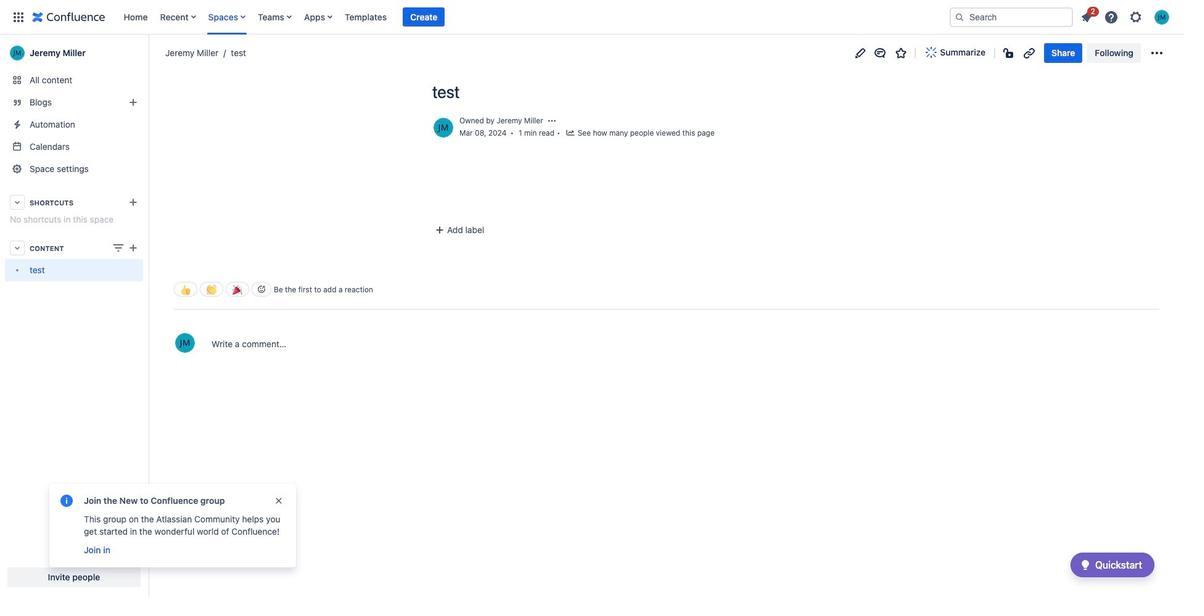 Task type: describe. For each thing, give the bounding box(es) containing it.
search image
[[955, 12, 965, 22]]

1 vertical spatial more information about jeremy miller image
[[174, 332, 196, 354]]

no restrictions image
[[1003, 45, 1017, 60]]

check image
[[1078, 558, 1093, 573]]

1 horizontal spatial more information about jeremy miller image
[[432, 117, 455, 139]]

collapse sidebar image
[[134, 41, 162, 65]]

add shortcut image
[[126, 195, 141, 210]]

appswitcher icon image
[[11, 10, 26, 24]]

:clap: image
[[207, 285, 217, 295]]

copy link image
[[1022, 45, 1037, 60]]

notification icon image
[[1080, 10, 1094, 24]]

space element
[[0, 35, 148, 597]]

edit this page image
[[853, 45, 868, 60]]

create a page image
[[126, 241, 141, 255]]

create a blog image
[[126, 95, 141, 110]]



Task type: locate. For each thing, give the bounding box(es) containing it.
star image
[[894, 45, 909, 60]]

your profile and preferences image
[[1155, 10, 1170, 24]]

more actions image
[[1150, 45, 1165, 60]]

1 horizontal spatial list
[[1076, 5, 1177, 28]]

dismiss image
[[274, 496, 284, 506]]

add reaction image
[[257, 285, 267, 295]]

:thumbsup: image
[[181, 285, 191, 295]]

None search field
[[950, 7, 1073, 27]]

0 horizontal spatial list item
[[403, 7, 445, 27]]

confluence image
[[32, 10, 105, 24], [32, 10, 105, 24]]

:tada: image
[[233, 285, 242, 295], [233, 285, 242, 295]]

:thumbsup: image
[[181, 285, 191, 295]]

settings icon image
[[1129, 10, 1144, 24]]

1 horizontal spatial list item
[[1076, 5, 1099, 27]]

0 horizontal spatial more information about jeremy miller image
[[174, 332, 196, 354]]

help icon image
[[1104, 10, 1119, 24]]

manage page ownership image
[[547, 116, 557, 126]]

global element
[[7, 0, 948, 34]]

Add label text field
[[431, 224, 526, 237]]

:clap: image
[[207, 285, 217, 295]]

info image
[[59, 494, 74, 508]]

0 vertical spatial more information about jeremy miller image
[[432, 117, 455, 139]]

change view image
[[111, 241, 126, 255]]

Search field
[[950, 7, 1073, 27]]

list item
[[1076, 5, 1099, 27], [403, 7, 445, 27]]

list item inside global element
[[403, 7, 445, 27]]

0 horizontal spatial list
[[118, 0, 948, 34]]

list
[[118, 0, 948, 34], [1076, 5, 1177, 28]]

more information about jeremy miller image
[[432, 117, 455, 139], [174, 332, 196, 354]]

banner
[[0, 0, 1184, 35]]



Task type: vqa. For each thing, say whether or not it's contained in the screenshot.
Dismiss ICON
yes



